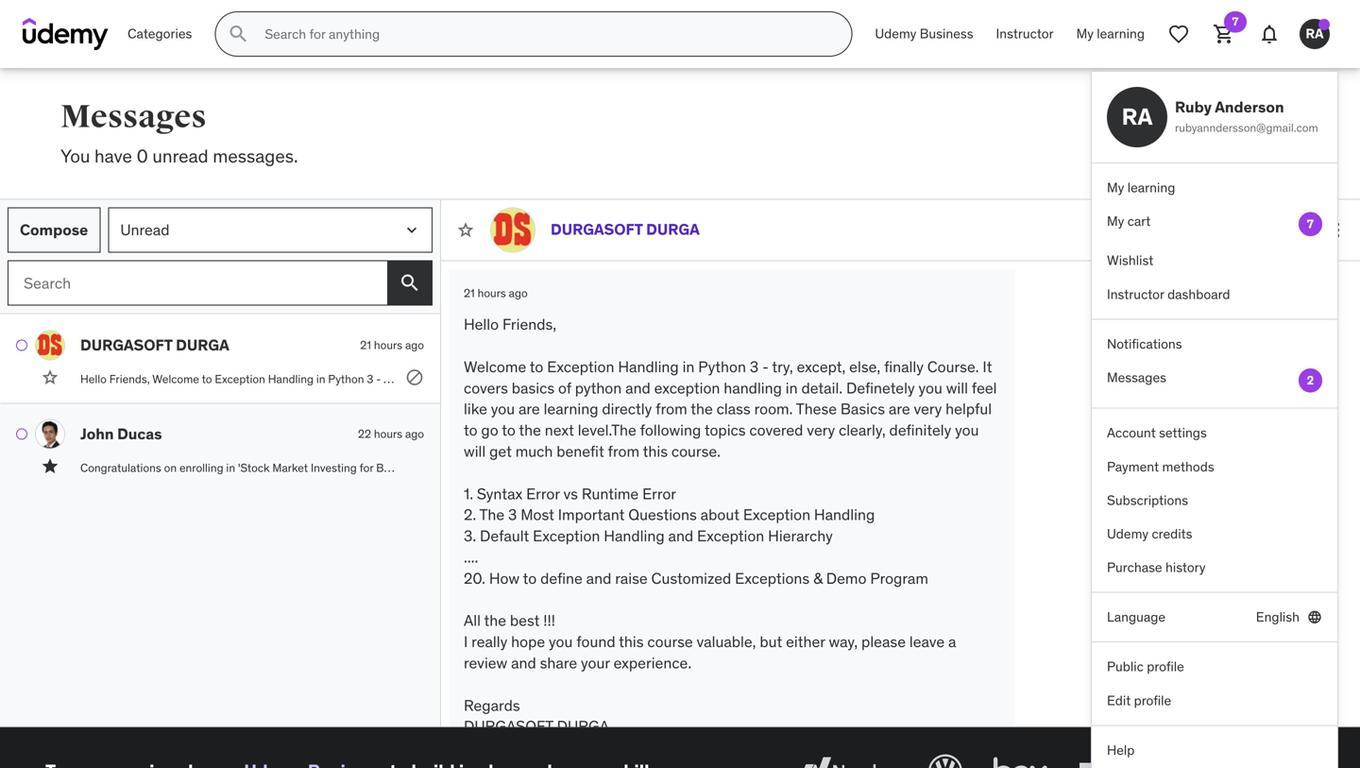 Task type: locate. For each thing, give the bounding box(es) containing it.
except, for hello friends,  welcome to exception handling in python 3 - try, except, else, finally course. it covers basics of python and exception handling in detail. definetely you will feel like you are learning directly from the class room. these basics are very helpful to
[[402, 372, 439, 386]]

account
[[1107, 424, 1156, 441]]

conversation actions image
[[1327, 219, 1349, 242]]

following
[[640, 421, 701, 440]]

exception for hello friends, welcome to exception handling in python 3 - try, except, else, finally course. it covers basics of python and exception handling in detail. definetely you will feel like you are learning directly from the class room. these basics are very helpful to go to the next level.the following topics covered very clearly, definitely you will get much benefit from this course. 1. syntax error vs runtime error 2. the 3 most important questions about exception handling 3. default exception handling and exception hierarchy .... 20. how to define and raise customized exceptions & demo program all the best !!! i really hope you found this course valuable, but either way, please leave a review and share your experience. regards durgasoft durga
[[655, 378, 720, 398]]

'stock
[[238, 460, 270, 475]]

class for hello friends, welcome to exception handling in python 3 - try, except, else, finally course. it covers basics of python and exception handling in detail. definetely you will feel like you are learning directly from the class room. these basics are very helpful to go to the next level.the following topics covered very clearly, definitely you will get much benefit from this course. 1. syntax error vs runtime error 2. the 3 most important questions about exception handling 3. default exception handling and exception hierarchy .... 20. how to define and raise customized exceptions & demo program all the best !!! i really hope you found this course valuable, but either way, please leave a review and share your experience. regards durgasoft durga
[[717, 399, 751, 419]]

directly inside hello friends, welcome to exception handling in python 3 - try, except, else, finally course. it covers basics of python and exception handling in detail. definetely you will feel like you are learning directly from the class room. these basics are very helpful to go to the next level.the following topics covered very clearly, definitely you will get much benefit from this course. 1. syntax error vs runtime error 2. the 3 most important questions about exception handling 3. default exception handling and exception hierarchy .... 20. how to define and raise customized exceptions & demo program all the best !!! i really hope you found this course valuable, but either way, please leave a review and share your experience. regards durgasoft durga
[[602, 399, 652, 419]]

python
[[635, 372, 670, 386], [575, 378, 622, 398]]

handling for hello friends,  welcome to exception handling in python 3 - try, except, else, finally course. it covers basics of python and exception handling in detail. definetely you will feel like you are learning directly from the class room. these basics are very helpful to
[[747, 372, 790, 386]]

hello for hello friends,  welcome to exception handling in python 3 - try, except, else, finally course. it covers basics of python and exception handling in detail. definetely you will feel like you are learning directly from the class room. these basics are very helpful to
[[80, 372, 107, 386]]

21
[[464, 286, 475, 301], [360, 338, 371, 353]]

0 vertical spatial class
[[1144, 372, 1170, 386]]

2 vertical spatial durgasoft
[[464, 717, 553, 736]]

udemy credits link
[[1092, 517, 1338, 551]]

1 horizontal spatial messages
[[1107, 369, 1167, 386]]

21 right search icon
[[464, 286, 475, 301]]

0 vertical spatial your
[[1217, 460, 1239, 475]]

covers inside hello friends, welcome to exception handling in python 3 - try, except, else, finally course. it covers basics of python and exception handling in detail. definetely you will feel like you are learning directly from the class room. these basics are very helpful to go to the next level.the following topics covered very clearly, definitely you will get much benefit from this course. 1. syntax error vs runtime error 2. the 3 most important questions about exception handling 3. default exception handling and exception hierarchy .... 20. how to define and raise customized exceptions & demo program all the best !!! i really hope you found this course valuable, but either way, please leave a review and share your experience. regards durgasoft durga
[[464, 378, 508, 398]]

covers for hello friends, welcome to exception handling in python 3 - try, except, else, finally course. it covers basics of python and exception handling in detail. definetely you will feel like you are learning directly from the class room. these basics are very helpful to go to the next level.the following topics covered very clearly, definitely you will get much benefit from this course. 1. syntax error vs runtime error 2. the 3 most important questions about exception handling 3. default exception handling and exception hierarchy .... 20. how to define and raise customized exceptions & demo program all the best !!! i really hope you found this course valuable, but either way, please leave a review and share your experience. regards durgasoft durga
[[464, 378, 508, 398]]

1 horizontal spatial these
[[1204, 372, 1234, 386]]

from down notifications
[[1098, 372, 1122, 386]]

my learning link
[[1065, 11, 1157, 57], [1092, 171, 1338, 205]]

welcome down the durgasoft durga button
[[152, 372, 199, 386]]

messages up the 0
[[60, 97, 207, 137]]

learning left wishlist "icon"
[[1097, 25, 1145, 42]]

0 horizontal spatial friends,
[[109, 372, 150, 386]]

my up my cart
[[1107, 179, 1125, 196]]

1 horizontal spatial durga
[[557, 717, 609, 736]]

purchase history link
[[1092, 551, 1338, 585]]

educ
[[1339, 460, 1361, 475]]

exception
[[547, 357, 615, 376], [215, 372, 265, 386], [743, 505, 811, 525], [533, 526, 600, 546], [697, 526, 765, 546]]

john ducas button
[[80, 424, 351, 444]]

finally for hello friends, welcome to exception handling in python 3 - try, except, else, finally course. it covers basics of python and exception handling in detail. definetely you will feel like you are learning directly from the class room. these basics are very helpful to go to the next level.the following topics covered very clearly, definitely you will get much benefit from this course. 1. syntax error vs runtime error 2. the 3 most important questions about exception handling 3. default exception handling and exception hierarchy .... 20. how to define and raise customized exceptions & demo program all the best !!! i really hope you found this course valuable, but either way, please leave a review and share your experience. regards durgasoft durga
[[885, 357, 924, 376]]

submit search image
[[227, 23, 250, 45]]

covers
[[552, 372, 585, 386], [464, 378, 508, 398]]

the
[[1125, 372, 1141, 386], [691, 399, 713, 419], [519, 421, 541, 440], [469, 460, 485, 475], [732, 460, 748, 475], [800, 460, 817, 475], [948, 460, 965, 475], [1091, 460, 1108, 475], [484, 611, 507, 630]]

3.
[[464, 526, 476, 546]]

1 horizontal spatial directly
[[1058, 372, 1096, 386]]

2 vertical spatial durga
[[557, 717, 609, 736]]

0 vertical spatial my learning link
[[1065, 11, 1157, 57]]

helpful up definitely
[[946, 399, 992, 419]]

3 left block icon
[[367, 372, 374, 386]]

try, inside hello friends, welcome to exception handling in python 3 - try, except, else, finally course. it covers basics of python and exception handling in detail. definetely you will feel like you are learning directly from the class room. these basics are very helpful to go to the next level.the following topics covered very clearly, definitely you will get much benefit from this course. 1. syntax error vs runtime error 2. the 3 most important questions about exception handling 3. default exception handling and exception hierarchy .... 20. how to define and raise customized exceptions & demo program all the best !!! i really hope you found this course valuable, but either way, please leave a review and share your experience. regards durgasoft durga
[[772, 357, 793, 376]]

handling down lectures,
[[814, 505, 875, 525]]

durga inside hello friends, welcome to exception handling in python 3 - try, except, else, finally course. it covers basics of python and exception handling in detail. definetely you will feel like you are learning directly from the class room. these basics are very helpful to go to the next level.the following topics covered very clearly, definitely you will get much benefit from this course. 1. syntax error vs runtime error 2. the 3 most important questions about exception handling 3. default exception handling and exception hierarchy .... 20. how to define and raise customized exceptions & demo program all the best !!! i really hope you found this course valuable, but either way, please leave a review and share your experience. regards durgasoft durga
[[557, 717, 609, 736]]

account settings
[[1107, 424, 1207, 441]]

python for hello friends,  welcome to exception handling in python 3 - try, except, else, finally course. it covers basics of python and exception handling in detail. definetely you will feel like you are learning directly from the class room. these basics are very helpful to
[[328, 372, 364, 386]]

basics inside hello friends, welcome to exception handling in python 3 - try, except, else, finally course. it covers basics of python and exception handling in detail. definetely you will feel like you are learning directly from the class room. these basics are very helpful to go to the next level.the following topics covered very clearly, definitely you will get much benefit from this course. 1. syntax error vs runtime error 2. the 3 most important questions about exception handling 3. default exception handling and exception hierarchy .... 20. how to define and raise customized exceptions & demo program all the best !!! i really hope you found this course valuable, but either way, please leave a review and share your experience. regards durgasoft durga
[[512, 378, 555, 398]]

course. inside hello friends, welcome to exception handling in python 3 - try, except, else, finally course. it covers basics of python and exception handling in detail. definetely you will feel like you are learning directly from the class room. these basics are very helpful to go to the next level.the following topics covered very clearly, definitely you will get much benefit from this course. 1. syntax error vs runtime error 2. the 3 most important questions about exception handling 3. default exception handling and exception hierarchy .... 20. how to define and raise customized exceptions & demo program all the best !!! i really hope you found this course valuable, but either way, please leave a review and share your experience. regards durgasoft durga
[[928, 357, 979, 376]]

3 right the
[[508, 505, 517, 525]]

else, up clearly,
[[850, 357, 881, 376]]

0 vertical spatial profile
[[1147, 658, 1185, 675]]

detail. for hello friends,  welcome to exception handling in python 3 - try, except, else, finally course. it covers basics of python and exception handling in detail. definetely you will feel like you are learning directly from the class room. these basics are very helpful to
[[805, 372, 836, 386]]

it for hello friends, welcome to exception handling in python 3 - try, except, else, finally course. it covers basics of python and exception handling in detail. definetely you will feel like you are learning directly from the class room. these basics are very helpful to go to the next level.the following topics covered very clearly, definitely you will get much benefit from this course. 1. syntax error vs runtime error 2. the 3 most important questions about exception handling 3. default exception handling and exception hierarchy .... 20. how to define and raise customized exceptions & demo program all the best !!! i really hope you found this course valuable, but either way, please leave a review and share your experience. regards durgasoft durga
[[983, 357, 993, 376]]

0 vertical spatial directly
[[1058, 372, 1096, 386]]

2 horizontal spatial durga
[[646, 220, 700, 239]]

0 horizontal spatial -
[[376, 372, 381, 386]]

covers up 'next' at bottom
[[552, 372, 585, 386]]

durgasoft for durgasoft durga link
[[551, 220, 643, 239]]

udemy for udemy business
[[875, 25, 917, 42]]

definitely
[[890, 421, 952, 440]]

0 vertical spatial these
[[1204, 372, 1234, 386]]

you
[[893, 372, 911, 386], [975, 372, 993, 386], [919, 378, 943, 398], [491, 399, 515, 419], [955, 421, 979, 440], [866, 460, 884, 475], [549, 632, 573, 652]]

lectures,
[[820, 460, 863, 475]]

my learning link left wishlist "icon"
[[1065, 11, 1157, 57]]

1 horizontal spatial it
[[983, 357, 993, 376]]

i
[[464, 632, 468, 652]]

python inside hello friends, welcome to exception handling in python 3 - try, except, else, finally course. it covers basics of python and exception handling in detail. definetely you will feel like you are learning directly from the class room. these basics are very helpful to go to the next level.the following topics covered very clearly, definitely you will get much benefit from this course. 1. syntax error vs runtime error 2. the 3 most important questions about exception handling 3. default exception handling and exception hierarchy .... 20. how to define and raise customized exceptions & demo program all the best !!! i really hope you found this course valuable, but either way, please leave a review and share your experience. regards durgasoft durga
[[575, 378, 622, 398]]

the up "topics"
[[691, 399, 713, 419]]

1 horizontal spatial from
[[656, 399, 688, 419]]

0 horizontal spatial basics
[[512, 378, 555, 398]]

finally for hello friends,  welcome to exception handling in python 3 - try, except, else, finally course. it covers basics of python and exception handling in detail. definetely you will feel like you are learning directly from the class room. these basics are very helpful to
[[468, 372, 497, 386]]

your inside hello friends, welcome to exception handling in python 3 - try, except, else, finally course. it covers basics of python and exception handling in detail. definetely you will feel like you are learning directly from the class room. these basics are very helpful to go to the next level.the following topics covered very clearly, definitely you will get much benefit from this course. 1. syntax error vs runtime error 2. the 3 most important questions about exception handling 3. default exception handling and exception hierarchy .... 20. how to define and raise customized exceptions & demo program all the best !!! i really hope you found this course valuable, but either way, please leave a review and share your experience. regards durgasoft durga
[[581, 653, 610, 673]]

- for hello friends, welcome to exception handling in python 3 - try, except, else, finally course. it covers basics of python and exception handling in detail. definetely you will feel like you are learning directly from the class room. these basics are very helpful to go to the next level.the following topics covered very clearly, definitely you will get much benefit from this course. 1. syntax error vs runtime error 2. the 3 most important questions about exception handling 3. default exception handling and exception hierarchy .... 20. how to define and raise customized exceptions & demo program all the best !!! i really hope you found this course valuable, but either way, please leave a review and share your experience. regards durgasoft durga
[[763, 357, 769, 376]]

hours
[[478, 286, 506, 301], [374, 338, 403, 353], [374, 427, 403, 441]]

2 vertical spatial ago
[[405, 427, 424, 441]]

1 horizontal spatial ra
[[1306, 25, 1324, 42]]

messages inside 'messages you have 0 unread messages.'
[[60, 97, 207, 137]]

volkswagen image
[[925, 751, 967, 768]]

except, up the 22 hours ago
[[402, 372, 439, 386]]

course. up much
[[500, 372, 539, 386]]

course. for hello friends,  welcome to exception handling in python 3 - try, except, else, finally course. it covers basics of python and exception handling in detail. definetely you will feel like you are learning directly from the class room. these basics are very helpful to
[[500, 372, 539, 386]]

feel for hello friends, welcome to exception handling in python 3 - try, except, else, finally course. it covers basics of python and exception handling in detail. definetely you will feel like you are learning directly from the class room. these basics are very helpful to go to the next level.the following topics covered very clearly, definitely you will get much benefit from this course. 1. syntax error vs runtime error 2. the 3 most important questions about exception handling 3. default exception handling and exception hierarchy .... 20. how to define and raise customized exceptions & demo program all the best !!! i really hope you found this course valuable, but either way, please leave a review and share your experience. regards durgasoft durga
[[972, 378, 997, 398]]

definetely inside hello friends, welcome to exception handling in python 3 - try, except, else, finally course. it covers basics of python and exception handling in detail. definetely you will feel like you are learning directly from the class room. these basics are very helpful to go to the next level.the following topics covered very clearly, definitely you will get much benefit from this course. 1. syntax error vs runtime error 2. the 3 most important questions about exception handling 3. default exception handling and exception hierarchy .... 20. how to define and raise customized exceptions & demo program all the best !!! i really hope you found this course valuable, but either way, please leave a review and share your experience. regards durgasoft durga
[[847, 378, 915, 398]]

learning up cart
[[1128, 179, 1176, 196]]

except, for hello friends, welcome to exception handling in python 3 - try, except, else, finally course. it covers basics of python and exception handling in detail. definetely you will feel like you are learning directly from the class room. these basics are very helpful to go to the next level.the following topics covered very clearly, definitely you will get much benefit from this course. 1. syntax error vs runtime error 2. the 3 most important questions about exception handling 3. default exception handling and exception hierarchy .... 20. how to define and raise customized exceptions & demo program all the best !!! i really hope you found this course valuable, but either way, please leave a review and share your experience. regards durgasoft durga
[[797, 357, 846, 376]]

you have alerts image
[[1319, 19, 1330, 30]]

instructor right business
[[996, 25, 1054, 42]]

1 vertical spatial my learning link
[[1092, 171, 1338, 205]]

exception up following
[[655, 378, 720, 398]]

class
[[1144, 372, 1170, 386], [717, 399, 751, 419]]

1 vertical spatial helpful
[[946, 399, 992, 419]]

from for hello friends, welcome to exception handling in python 3 - try, except, else, finally course. it covers basics of python and exception handling in detail. definetely you will feel like you are learning directly from the class room. these basics are very helpful to go to the next level.the following topics covered very clearly, definitely you will get much benefit from this course. 1. syntax error vs runtime error 2. the 3 most important questions about exception handling 3. default exception handling and exception hierarchy .... 20. how to define and raise customized exceptions & demo program all the best !!! i really hope you found this course valuable, but either way, please leave a review and share your experience. regards durgasoft durga
[[656, 399, 688, 419]]

0 vertical spatial basics
[[1237, 372, 1270, 386]]

this down following
[[643, 442, 668, 461]]

0 horizontal spatial ra
[[1122, 103, 1153, 131]]

much
[[516, 442, 553, 461]]

profile right public
[[1147, 658, 1185, 675]]

python inside hello friends, welcome to exception handling in python 3 - try, except, else, finally course. it covers basics of python and exception handling in detail. definetely you will feel like you are learning directly from the class room. these basics are very helpful to go to the next level.the following topics covered very clearly, definitely you will get much benefit from this course. 1. syntax error vs runtime error 2. the 3 most important questions about exception handling 3. default exception handling and exception hierarchy .... 20. how to define and raise customized exceptions & demo program all the best !!! i really hope you found this course valuable, but either way, please leave a review and share your experience. regards durgasoft durga
[[699, 357, 746, 376]]

feel inside hello friends, welcome to exception handling in python 3 - try, except, else, finally course. it covers basics of python and exception handling in detail. definetely you will feel like you are learning directly from the class room. these basics are very helpful to go to the next level.the following topics covered very clearly, definitely you will get much benefit from this course. 1. syntax error vs runtime error 2. the 3 most important questions about exception handling 3. default exception handling and exception hierarchy .... 20. how to define and raise customized exceptions & demo program all the best !!! i really hope you found this course valuable, but either way, please leave a review and share your experience. regards durgasoft durga
[[972, 378, 997, 398]]

it for hello friends,  welcome to exception handling in python 3 - try, except, else, finally course. it covers basics of python and exception handling in detail. definetely you will feel like you are learning directly from the class room. these basics are very helpful to
[[542, 372, 549, 386]]

welcome inside hello friends, welcome to exception handling in python 3 - try, except, else, finally course. it covers basics of python and exception handling in detail. definetely you will feel like you are learning directly from the class room. these basics are very helpful to go to the next level.the following topics covered very clearly, definitely you will get much benefit from this course. 1. syntax error vs runtime error 2. the 3 most important questions about exception handling 3. default exception handling and exception hierarchy .... 20. how to define and raise customized exceptions & demo program all the best !!! i really hope you found this course valuable, but either way, please leave a review and share your experience. regards durgasoft durga
[[464, 357, 527, 376]]

3 for hello friends,  welcome to exception handling in python 3 - try, except, else, finally course. it covers basics of python and exception handling in detail. definetely you will feel like you are learning directly from the class room. these basics are very helpful to
[[367, 372, 374, 386]]

0 vertical spatial 21 hours ago
[[464, 286, 528, 301]]

instructor for instructor
[[996, 25, 1054, 42]]

handling inside hello friends, welcome to exception handling in python 3 - try, except, else, finally course. it covers basics of python and exception handling in detail. definetely you will feel like you are learning directly from the class room. these basics are very helpful to go to the next level.the following topics covered very clearly, definitely you will get much benefit from this course. 1. syntax error vs runtime error 2. the 3 most important questions about exception handling 3. default exception handling and exception hierarchy .... 20. how to define and raise customized exceptions & demo program all the best !!! i really hope you found this course valuable, but either way, please leave a review and share your experience. regards durgasoft durga
[[724, 378, 782, 398]]

very for hello friends,  welcome to exception handling in python 3 - try, except, else, finally course. it covers basics of python and exception handling in detail. definetely you will feel like you are learning directly from the class room. these basics are very helpful to
[[1292, 372, 1313, 386]]

0 horizontal spatial course
[[648, 632, 693, 652]]

0 horizontal spatial room.
[[755, 399, 793, 419]]

this up the "experience."
[[619, 632, 644, 652]]

- inside hello friends, welcome to exception handling in python 3 - try, except, else, finally course. it covers basics of python and exception handling in detail. definetely you will feel like you are learning directly from the class room. these basics are very helpful to go to the next level.the following topics covered very clearly, definitely you will get much benefit from this course. 1. syntax error vs runtime error 2. the 3 most important questions about exception handling 3. default exception handling and exception hierarchy .... 20. how to define and raise customized exceptions & demo program all the best !!! i really hope you found this course valuable, but either way, please leave a review and share your experience. regards durgasoft durga
[[763, 357, 769, 376]]

messages for messages you have 0 unread messages.
[[60, 97, 207, 137]]

the up the really
[[484, 611, 507, 630]]

john ducas
[[80, 424, 162, 444]]

search image
[[399, 272, 421, 294]]

hours right search icon
[[478, 286, 506, 301]]

2 vertical spatial very
[[807, 421, 835, 440]]

1 vertical spatial this
[[619, 632, 644, 652]]

1 horizontal spatial feel
[[972, 378, 997, 398]]

python up "topics"
[[699, 357, 746, 376]]

of down the "covered"
[[788, 460, 798, 475]]

shopping cart with 7 items image
[[1213, 23, 1236, 45]]

level.the
[[578, 421, 637, 440]]

course down the "covered"
[[751, 460, 785, 475]]

class up "topics"
[[717, 399, 751, 419]]

1 vertical spatial hello
[[80, 372, 107, 386]]

1 vertical spatial friends,
[[109, 372, 150, 386]]

cart
[[1128, 213, 1151, 230]]

from
[[1098, 372, 1122, 386], [656, 399, 688, 419], [608, 442, 640, 461]]

1 horizontal spatial covers
[[552, 372, 585, 386]]

python up following
[[635, 372, 670, 386]]

python for hello friends, welcome to exception handling in python 3 - try, except, else, finally course. it covers basics of python and exception handling in detail. definetely you will feel like you are learning directly from the class room. these basics are very helpful to go to the next level.the following topics covered very clearly, definitely you will get much benefit from this course. 1. syntax error vs runtime error 2. the 3 most important questions about exception handling 3. default exception handling and exception hierarchy .... 20. how to define and raise customized exceptions & demo program all the best !!! i really hope you found this course valuable, but either way, please leave a review and share your experience. regards durgasoft durga
[[699, 357, 746, 376]]

Search for anything text field
[[261, 18, 829, 50]]

of right 'intricacies'
[[1079, 460, 1089, 475]]

21 hours ago down mark as important image
[[464, 286, 528, 301]]

mark as unread image
[[16, 429, 27, 440]]

covered
[[750, 421, 804, 440]]

0 horizontal spatial 21
[[360, 338, 371, 353]]

all
[[464, 611, 481, 630]]

0 horizontal spatial udemy
[[875, 25, 917, 42]]

python up level.the
[[575, 378, 622, 398]]

1 horizontal spatial course
[[751, 460, 785, 475]]

0 horizontal spatial feel
[[933, 372, 952, 386]]

the
[[480, 505, 505, 525]]

ago for durgasoft durga
[[405, 338, 424, 353]]

1 horizontal spatial hello
[[464, 315, 499, 334]]

room. down notifications link
[[1172, 372, 1201, 386]]

1.
[[464, 484, 473, 503]]

1 horizontal spatial welcome
[[464, 357, 527, 376]]

messages down notifications
[[1107, 369, 1167, 386]]

0 vertical spatial helpful
[[1316, 372, 1351, 386]]

your down found
[[581, 653, 610, 673]]

1 horizontal spatial your
[[1217, 460, 1239, 475]]

helpful inside hello friends, welcome to exception handling in python 3 - try, except, else, finally course. it covers basics of python and exception handling in detail. definetely you will feel like you are learning directly from the class room. these basics are very helpful to go to the next level.the following topics covered very clearly, definitely you will get much benefit from this course. 1. syntax error vs runtime error 2. the 3 most important questions about exception handling 3. default exception handling and exception hierarchy .... 20. how to define and raise customized exceptions & demo program all the best !!! i really hope you found this course valuable, but either way, please leave a review and share your experience. regards durgasoft durga
[[946, 399, 992, 419]]

detail. up lectures,
[[805, 372, 836, 386]]

friends,
[[503, 315, 557, 334], [109, 372, 150, 386]]

box image
[[989, 751, 1053, 768]]

2 horizontal spatial 3
[[750, 357, 759, 376]]

- up the "covered"
[[763, 357, 769, 376]]

of up level.the
[[622, 372, 632, 386]]

0 horizontal spatial very
[[807, 421, 835, 440]]

notifications
[[1107, 335, 1183, 352]]

directly for hello friends, welcome to exception handling in python 3 - try, except, else, finally course. it covers basics of python and exception handling in detail. definetely you will feel like you are learning directly from the class room. these basics are very helpful to go to the next level.the following topics covered very clearly, definitely you will get much benefit from this course. 1. syntax error vs runtime error 2. the 3 most important questions about exception handling 3. default exception handling and exception hierarchy .... 20. how to define and raise customized exceptions & demo program all the best !!! i really hope you found this course valuable, but either way, please leave a review and share your experience. regards durgasoft durga
[[602, 399, 652, 419]]

0 horizontal spatial python
[[328, 372, 364, 386]]

handling down the durgasoft durga button
[[268, 372, 314, 386]]

purchase
[[1107, 559, 1163, 576]]

room. for hello friends,  welcome to exception handling in python 3 - try, except, else, finally course. it covers basics of python and exception handling in detail. definetely you will feel like you are learning directly from the class room. these basics are very helpful to
[[1172, 372, 1201, 386]]

detail. up clearly,
[[802, 378, 843, 398]]

udemy credits
[[1107, 525, 1193, 542]]

edit profile
[[1107, 692, 1172, 709]]

hierarchy
[[768, 526, 833, 546]]

way,
[[829, 632, 858, 652]]

0 vertical spatial durgasoft durga
[[551, 220, 700, 239]]

0 vertical spatial messages
[[60, 97, 207, 137]]

xsmall image
[[1308, 608, 1323, 627]]

2 error from the left
[[643, 484, 677, 503]]

room. inside hello friends, welcome to exception handling in python 3 - try, except, else, finally course. it covers basics of python and exception handling in detail. definetely you will feel like you are learning directly from the class room. these basics are very helpful to go to the next level.the following topics covered very clearly, definitely you will get much benefit from this course. 1. syntax error vs runtime error 2. the 3 most important questions about exception handling 3. default exception handling and exception hierarchy .... 20. how to define and raise customized exceptions & demo program all the best !!! i really hope you found this course valuable, but either way, please leave a review and share your experience. regards durgasoft durga
[[755, 399, 793, 419]]

1 vertical spatial basics
[[841, 399, 885, 419]]

basics inside hello friends, welcome to exception handling in python 3 - try, except, else, finally course. it covers basics of python and exception handling in detail. definetely you will feel like you are learning directly from the class room. these basics are very helpful to go to the next level.the following topics covered very clearly, definitely you will get much benefit from this course. 1. syntax error vs runtime error 2. the 3 most important questions about exception handling 3. default exception handling and exception hierarchy .... 20. how to define and raise customized exceptions & demo program all the best !!! i really hope you found this course valuable, but either way, please leave a review and share your experience. regards durgasoft durga
[[841, 399, 885, 419]]

1 horizontal spatial else,
[[850, 357, 881, 376]]

how
[[489, 569, 520, 588]]

ducas
[[117, 424, 162, 444]]

ra for ra
[[1306, 25, 1324, 42]]

stock
[[557, 460, 585, 475]]

topics
[[705, 421, 746, 440]]

anderson
[[1215, 97, 1285, 117]]

my learning left wishlist "icon"
[[1077, 25, 1145, 42]]

like for hello friends,  welcome to exception handling in python 3 - try, except, else, finally course. it covers basics of python and exception handling in detail. definetely you will feel like you are learning directly from the class room. these basics are very helpful to
[[954, 372, 972, 386]]

you
[[60, 145, 90, 167]]

0 horizontal spatial basics
[[841, 399, 885, 419]]

subscriptions link
[[1092, 484, 1338, 517]]

online!
[[669, 460, 703, 475]]

finally up definitely
[[885, 357, 924, 376]]

0 horizontal spatial covers
[[464, 378, 508, 398]]

&
[[814, 569, 823, 588]]

durga for the durgasoft durga button
[[176, 335, 229, 355]]

handling
[[618, 357, 679, 376], [268, 372, 314, 386], [814, 505, 875, 525], [604, 526, 665, 546]]

1 vertical spatial durgasoft durga
[[80, 335, 229, 355]]

hours for durgasoft durga
[[374, 338, 403, 353]]

directly up 'intricacies'
[[1058, 372, 1096, 386]]

course. up definitely
[[928, 357, 979, 376]]

my learning link down 'rubyanndersson@gmail.com' on the right
[[1092, 171, 1338, 205]]

these inside hello friends, welcome to exception handling in python 3 - try, except, else, finally course. it covers basics of python and exception handling in detail. definetely you will feel like you are learning directly from the class room. these basics are very helpful to go to the next level.the following topics covered very clearly, definitely you will get much benefit from this course. 1. syntax error vs runtime error 2. the 3 most important questions about exception handling 3. default exception handling and exception hierarchy .... 20. how to define and raise customized exceptions & demo program all the best !!! i really hope you found this course valuable, but either way, please leave a review and share your experience. regards durgasoft durga
[[796, 399, 837, 419]]

to right go
[[502, 421, 516, 440]]

detail. for hello friends, welcome to exception handling in python 3 - try, except, else, finally course. it covers basics of python and exception handling in detail. definetely you will feel like you are learning directly from the class room. these basics are very helpful to go to the next level.the following topics covered very clearly, definitely you will get much benefit from this course. 1. syntax error vs runtime error 2. the 3 most important questions about exception handling 3. default exception handling and exception hierarchy .... 20. how to define and raise customized exceptions & demo program all the best !!! i really hope you found this course valuable, but either way, please leave a review and share your experience. regards durgasoft durga
[[802, 378, 843, 398]]

edit profile link
[[1092, 684, 1338, 718]]

0 horizontal spatial from
[[608, 442, 640, 461]]

1 vertical spatial like
[[464, 399, 487, 419]]

hello
[[464, 315, 499, 334], [80, 372, 107, 386]]

directly up level.the
[[602, 399, 652, 419]]

feel for hello friends,  welcome to exception handling in python 3 - try, except, else, finally course. it covers basics of python and exception handling in detail. definetely you will feel like you are learning directly from the class room. these basics are very helpful to
[[933, 372, 952, 386]]

0 vertical spatial very
[[1292, 372, 1313, 386]]

python up 22
[[328, 372, 364, 386]]

0 vertical spatial this
[[643, 442, 668, 461]]

0 vertical spatial friends,
[[503, 315, 557, 334]]

1 horizontal spatial python
[[699, 357, 746, 376]]

1 horizontal spatial basics
[[1237, 372, 1270, 386]]

2 horizontal spatial very
[[1292, 372, 1313, 386]]

basics right all
[[967, 460, 1000, 475]]

welcome for hello friends, welcome to exception handling in python 3 - try, except, else, finally course. it covers basics of python and exception handling in detail. definetely you will feel like you are learning directly from the class room. these basics are very helpful to go to the next level.the following topics covered very clearly, definitely you will get much benefit from this course. 1. syntax error vs runtime error 2. the 3 most important questions about exception handling 3. default exception handling and exception hierarchy .... 20. how to define and raise customized exceptions & demo program all the best !!! i really hope you found this course valuable, but either way, please leave a review and share your experience. regards durgasoft durga
[[464, 357, 527, 376]]

congratulations on enrolling in 'stock market investing for beginners', one of the most popular stock market courses online! over the course of the lectures, you will learn all the basics and intricacies of the markets, to kickstart your journey in financial educ
[[80, 460, 1361, 475]]

messages you have 0 unread messages.
[[60, 97, 298, 167]]

ra left ruby
[[1122, 103, 1153, 131]]

these down notifications link
[[1204, 372, 1234, 386]]

the left markets,
[[1091, 460, 1108, 475]]

1 horizontal spatial like
[[954, 372, 972, 386]]

and up following
[[673, 372, 692, 386]]

exception down the durgasoft durga button
[[215, 372, 265, 386]]

1 horizontal spatial instructor
[[1107, 286, 1165, 303]]

- left block icon
[[376, 372, 381, 386]]

1 horizontal spatial error
[[643, 484, 677, 503]]

0 horizontal spatial helpful
[[946, 399, 992, 419]]

course up the "experience."
[[648, 632, 693, 652]]

course. for hello friends, welcome to exception handling in python 3 - try, except, else, finally course. it covers basics of python and exception handling in detail. definetely you will feel like you are learning directly from the class room. these basics are very helpful to go to the next level.the following topics covered very clearly, definitely you will get much benefit from this course. 1. syntax error vs runtime error 2. the 3 most important questions about exception handling 3. default exception handling and exception hierarchy .... 20. how to define and raise customized exceptions & demo program all the best !!! i really hope you found this course valuable, but either way, please leave a review and share your experience. regards durgasoft durga
[[928, 357, 979, 376]]

try, left block icon
[[384, 372, 399, 386]]

of inside hello friends, welcome to exception handling in python 3 - try, except, else, finally course. it covers basics of python and exception handling in detail. definetely you will feel like you are learning directly from the class room. these basics are very helpful to go to the next level.the following topics covered very clearly, definitely you will get much benefit from this course. 1. syntax error vs runtime error 2. the 3 most important questions about exception handling 3. default exception handling and exception hierarchy .... 20. how to define and raise customized exceptions & demo program all the best !!! i really hope you found this course valuable, but either way, please leave a review and share your experience. regards durgasoft durga
[[558, 378, 572, 398]]

1 vertical spatial directly
[[602, 399, 652, 419]]

udemy
[[875, 25, 917, 42], [1107, 525, 1149, 542]]

0
[[137, 145, 148, 167]]

these for hello friends, welcome to exception handling in python 3 - try, except, else, finally course. it covers basics of python and exception handling in detail. definetely you will feel like you are learning directly from the class room. these basics are very helpful to go to the next level.the following topics covered very clearly, definitely you will get much benefit from this course. 1. syntax error vs runtime error 2. the 3 most important questions about exception handling 3. default exception handling and exception hierarchy .... 20. how to define and raise customized exceptions & demo program all the best !!! i really hope you found this course valuable, but either way, please leave a review and share your experience. regards durgasoft durga
[[796, 399, 837, 419]]

and down questions
[[669, 526, 694, 546]]

0 horizontal spatial error
[[526, 484, 560, 503]]

3 up the "covered"
[[750, 357, 759, 376]]

0 horizontal spatial messages
[[60, 97, 207, 137]]

else, for hello friends,  welcome to exception handling in python 3 - try, except, else, finally course. it covers basics of python and exception handling in detail. definetely you will feel like you are learning directly from the class room. these basics are very helpful to
[[442, 372, 465, 386]]

21 up 22
[[360, 338, 371, 353]]

22
[[358, 427, 371, 441]]

1 vertical spatial very
[[914, 399, 942, 419]]

like inside hello friends, welcome to exception handling in python 3 - try, except, else, finally course. it covers basics of python and exception handling in detail. definetely you will feel like you are learning directly from the class room. these basics are very helpful to go to the next level.the following topics covered very clearly, definitely you will get much benefit from this course. 1. syntax error vs runtime error 2. the 3 most important questions about exception handling 3. default exception handling and exception hierarchy .... 20. how to define and raise customized exceptions & demo program all the best !!! i really hope you found this course valuable, but either way, please leave a review and share your experience. regards durgasoft durga
[[464, 399, 487, 419]]

this
[[643, 442, 668, 461], [619, 632, 644, 652]]

0 horizontal spatial instructor
[[996, 25, 1054, 42]]

else, inside hello friends, welcome to exception handling in python 3 - try, except, else, finally course. it covers basics of python and exception handling in detail. definetely you will feel like you are learning directly from the class room. these basics are very helpful to go to the next level.the following topics covered very clearly, definitely you will get much benefit from this course. 1. syntax error vs runtime error 2. the 3 most important questions about exception handling 3. default exception handling and exception hierarchy .... 20. how to define and raise customized exceptions & demo program all the best !!! i really hope you found this course valuable, but either way, please leave a review and share your experience. regards durgasoft durga
[[850, 357, 881, 376]]

ruby
[[1175, 97, 1212, 117]]

1 horizontal spatial -
[[763, 357, 769, 376]]

exception inside hello friends, welcome to exception handling in python 3 - try, except, else, finally course. it covers basics of python and exception handling in detail. definetely you will feel like you are learning directly from the class room. these basics are very helpful to go to the next level.the following topics covered very clearly, definitely you will get much benefit from this course. 1. syntax error vs runtime error 2. the 3 most important questions about exception handling 3. default exception handling and exception hierarchy .... 20. how to define and raise customized exceptions & demo program all the best !!! i really hope you found this course valuable, but either way, please leave a review and share your experience. regards durgasoft durga
[[655, 378, 720, 398]]

very
[[1292, 372, 1313, 386], [914, 399, 942, 419], [807, 421, 835, 440]]

my left cart
[[1107, 213, 1125, 230]]

1 horizontal spatial 3
[[508, 505, 517, 525]]

1 horizontal spatial 21 hours ago
[[464, 286, 528, 301]]

to
[[530, 357, 544, 376], [202, 372, 212, 386], [1353, 372, 1361, 386], [464, 421, 478, 440], [502, 421, 516, 440], [1157, 460, 1167, 475], [523, 569, 537, 588]]

7 link
[[1202, 11, 1247, 57]]

0 vertical spatial room.
[[1172, 372, 1201, 386]]

my learning for my learning link to the bottom
[[1107, 179, 1176, 196]]

compose
[[20, 220, 88, 240]]

1 vertical spatial udemy
[[1107, 525, 1149, 542]]

0 vertical spatial instructor
[[996, 25, 1054, 42]]

class inside hello friends, welcome to exception handling in python 3 - try, except, else, finally course. it covers basics of python and exception handling in detail. definetely you will feel like you are learning directly from the class room. these basics are very helpful to go to the next level.the following topics covered very clearly, definitely you will get much benefit from this course. 1. syntax error vs runtime error 2. the 3 most important questions about exception handling 3. default exception handling and exception hierarchy .... 20. how to define and raise customized exceptions & demo program all the best !!! i really hope you found this course valuable, but either way, please leave a review and share your experience. regards durgasoft durga
[[717, 399, 751, 419]]

kickstart
[[1170, 460, 1215, 475]]

raise
[[615, 569, 648, 588]]

from down level.the
[[608, 442, 640, 461]]

except, inside hello friends, welcome to exception handling in python 3 - try, except, else, finally course. it covers basics of python and exception handling in detail. definetely you will feel like you are learning directly from the class room. these basics are very helpful to go to the next level.the following topics covered very clearly, definitely you will get much benefit from this course. 1. syntax error vs runtime error 2. the 3 most important questions about exception handling 3. default exception handling and exception hierarchy .... 20. how to define and raise customized exceptions & demo program all the best !!! i really hope you found this course valuable, but either way, please leave a review and share your experience. regards durgasoft durga
[[797, 357, 846, 376]]

friends, inside hello friends, welcome to exception handling in python 3 - try, except, else, finally course. it covers basics of python and exception handling in detail. definetely you will feel like you are learning directly from the class room. these basics are very helpful to go to the next level.the following topics covered very clearly, definitely you will get much benefit from this course. 1. syntax error vs runtime error 2. the 3 most important questions about exception handling 3. default exception handling and exception hierarchy .... 20. how to define and raise customized exceptions & demo program all the best !!! i really hope you found this course valuable, but either way, please leave a review and share your experience. regards durgasoft durga
[[503, 315, 557, 334]]

0 vertical spatial hello
[[464, 315, 499, 334]]

1 vertical spatial profile
[[1134, 692, 1172, 709]]

very up definitely
[[914, 399, 942, 419]]

hours right 22
[[374, 427, 403, 441]]

21 hours ago up block icon
[[360, 338, 424, 353]]

learning up 'next' at bottom
[[544, 399, 599, 419]]

0 horizontal spatial course.
[[500, 372, 539, 386]]

7 right wishlist "icon"
[[1233, 14, 1239, 29]]

finally inside hello friends, welcome to exception handling in python 3 - try, except, else, finally course. it covers basics of python and exception handling in detail. definetely you will feel like you are learning directly from the class room. these basics are very helpful to go to the next level.the following topics covered very clearly, definitely you will get much benefit from this course. 1. syntax error vs runtime error 2. the 3 most important questions about exception handling 3. default exception handling and exception hierarchy .... 20. how to define and raise customized exceptions & demo program all the best !!! i really hope you found this course valuable, but either way, please leave a review and share your experience. regards durgasoft durga
[[885, 357, 924, 376]]

- for hello friends,  welcome to exception handling in python 3 - try, except, else, finally course. it covers basics of python and exception handling in detail. definetely you will feel like you are learning directly from the class room. these basics are very helpful to
[[376, 372, 381, 386]]

ra right shopping cart with 7 items image
[[1306, 25, 1324, 42]]

and down hope
[[511, 653, 536, 673]]

courses
[[626, 460, 666, 475]]

1 horizontal spatial room.
[[1172, 372, 1201, 386]]

very up financial
[[1292, 372, 1313, 386]]

it inside hello friends, welcome to exception handling in python 3 - try, except, else, finally course. it covers basics of python and exception handling in detail. definetely you will feel like you are learning directly from the class room. these basics are very helpful to go to the next level.the following topics covered very clearly, definitely you will get much benefit from this course. 1. syntax error vs runtime error 2. the 3 most important questions about exception handling 3. default exception handling and exception hierarchy .... 20. how to define and raise customized exceptions & demo program all the best !!! i really hope you found this course valuable, but either way, please leave a review and share your experience. regards durgasoft durga
[[983, 357, 993, 376]]

2 vertical spatial hours
[[374, 427, 403, 441]]

1 horizontal spatial except,
[[797, 357, 846, 376]]

0 horizontal spatial 21 hours ago
[[360, 338, 424, 353]]

7 left conversation actions image at the right of page
[[1307, 216, 1314, 232]]

my learning for my learning link to the top
[[1077, 25, 1145, 42]]

1 vertical spatial hours
[[374, 338, 403, 353]]

all
[[934, 460, 946, 475]]

1 horizontal spatial python
[[635, 372, 670, 386]]

your
[[1217, 460, 1239, 475], [581, 653, 610, 673]]

2 horizontal spatial from
[[1098, 372, 1122, 386]]

basics up 'next' at bottom
[[512, 378, 555, 398]]

mark as important image
[[456, 221, 475, 240]]

enrolling
[[179, 460, 224, 475]]

edit
[[1107, 692, 1131, 709]]

0 horizontal spatial try,
[[384, 372, 399, 386]]

finally up go
[[468, 372, 497, 386]]

detail. inside hello friends, welcome to exception handling in python 3 - try, except, else, finally course. it covers basics of python and exception handling in detail. definetely you will feel like you are learning directly from the class room. these basics are very helpful to go to the next level.the following topics covered very clearly, definitely you will get much benefit from this course. 1. syntax error vs runtime error 2. the 3 most important questions about exception handling 3. default exception handling and exception hierarchy .... 20. how to define and raise customized exceptions & demo program all the best !!! i really hope you found this course valuable, but either way, please leave a review and share your experience. regards durgasoft durga
[[802, 378, 843, 398]]

of up 'next' at bottom
[[558, 378, 572, 398]]

public
[[1107, 658, 1144, 675]]

to up much
[[530, 357, 544, 376]]

handling
[[747, 372, 790, 386], [724, 378, 782, 398]]

1 vertical spatial these
[[796, 399, 837, 419]]

2 horizontal spatial basics
[[967, 460, 1000, 475]]

covers up go
[[464, 378, 508, 398]]

room. for hello friends, welcome to exception handling in python 3 - try, except, else, finally course. it covers basics of python and exception handling in detail. definetely you will feel like you are learning directly from the class room. these basics are very helpful to go to the next level.the following topics covered very clearly, definitely you will get much benefit from this course. 1. syntax error vs runtime error 2. the 3 most important questions about exception handling 3. default exception handling and exception hierarchy .... 20. how to define and raise customized exceptions & demo program all the best !!! i really hope you found this course valuable, but either way, please leave a review and share your experience. regards durgasoft durga
[[755, 399, 793, 419]]

udemy left business
[[875, 25, 917, 42]]

0 vertical spatial durgasoft
[[551, 220, 643, 239]]

my right the instructor link
[[1077, 25, 1094, 42]]

really
[[472, 632, 508, 652]]

1 horizontal spatial friends,
[[503, 315, 557, 334]]

0 horizontal spatial class
[[717, 399, 751, 419]]

basics up level.the
[[588, 372, 620, 386]]

1 horizontal spatial try,
[[772, 357, 793, 376]]

welcome up go
[[464, 357, 527, 376]]

categories
[[128, 25, 192, 42]]

3
[[750, 357, 759, 376], [367, 372, 374, 386], [508, 505, 517, 525]]

my learning
[[1077, 25, 1145, 42], [1107, 179, 1176, 196]]

ra
[[1306, 25, 1324, 42], [1122, 103, 1153, 131]]

learning inside hello friends, welcome to exception handling in python 3 - try, except, else, finally course. it covers basics of python and exception handling in detail. definetely you will feel like you are learning directly from the class room. these basics are very helpful to go to the next level.the following topics covered very clearly, definitely you will get much benefit from this course. 1. syntax error vs runtime error 2. the 3 most important questions about exception handling 3. default exception handling and exception hierarchy .... 20. how to define and raise customized exceptions & demo program all the best !!! i really hope you found this course valuable, but either way, please leave a review and share your experience. regards durgasoft durga
[[544, 399, 599, 419]]

1 vertical spatial durga
[[176, 335, 229, 355]]

class down notifications
[[1144, 372, 1170, 386]]

exception down "important"
[[533, 526, 600, 546]]

0 horizontal spatial durgasoft durga
[[80, 335, 229, 355]]

try, for hello friends,  welcome to exception handling in python 3 - try, except, else, finally course. it covers basics of python and exception handling in detail. definetely you will feel like you are learning directly from the class room. these basics are very helpful to
[[384, 372, 399, 386]]

your left journey
[[1217, 460, 1239, 475]]

have
[[94, 145, 132, 167]]

0 vertical spatial like
[[954, 372, 972, 386]]

of right one
[[456, 460, 466, 475]]

profile right "edit"
[[1134, 692, 1172, 709]]

1 vertical spatial instructor
[[1107, 286, 1165, 303]]

0 vertical spatial my learning
[[1077, 25, 1145, 42]]

-
[[763, 357, 769, 376], [376, 372, 381, 386]]

hello inside hello friends, welcome to exception handling in python 3 - try, except, else, finally course. it covers basics of python and exception handling in detail. definetely you will feel like you are learning directly from the class room. these basics are very helpful to go to the next level.the following topics covered very clearly, definitely you will get much benefit from this course. 1. syntax error vs runtime error 2. the 3 most important questions about exception handling 3. default exception handling and exception hierarchy .... 20. how to define and raise customized exceptions & demo program all the best !!! i really hope you found this course valuable, but either way, please leave a review and share your experience. regards durgasoft durga
[[464, 315, 499, 334]]



Task type: describe. For each thing, give the bounding box(es) containing it.
definetely for hello friends, welcome to exception handling in python 3 - try, except, else, finally course. it covers basics of python and exception handling in detail. definetely you will feel like you are learning directly from the class room. these basics are very helpful to go to the next level.the following topics covered very clearly, definitely you will get much benefit from this course. 1. syntax error vs runtime error 2. the 3 most important questions about exception handling 3. default exception handling and exception hierarchy .... 20. how to define and raise customized exceptions & demo program all the best !!! i really hope you found this course valuable, but either way, please leave a review and share your experience. regards durgasoft durga
[[847, 378, 915, 398]]

durga for durgasoft durga link
[[646, 220, 700, 239]]

basics for hello friends,  welcome to exception handling in python 3 - try, except, else, finally course. it covers basics of python and exception handling in detail. definetely you will feel like you are learning directly from the class room. these basics are very helpful to
[[588, 372, 620, 386]]

1 horizontal spatial 7
[[1307, 216, 1314, 232]]

durgasoft durga button
[[80, 335, 353, 355]]

block image
[[405, 368, 424, 387]]

experience.
[[614, 653, 692, 673]]

2 vertical spatial from
[[608, 442, 640, 461]]

payment methods
[[1107, 458, 1215, 475]]

compose button
[[8, 207, 100, 253]]

on
[[164, 460, 177, 475]]

hours for john ducas
[[374, 427, 403, 441]]

udemy business link
[[864, 11, 985, 57]]

netapp image
[[1075, 751, 1184, 768]]

2.
[[464, 505, 476, 525]]

learn
[[906, 460, 931, 475]]

instructor for instructor dashboard
[[1107, 286, 1165, 303]]

0 vertical spatial course
[[751, 460, 785, 475]]

account settings link
[[1092, 416, 1338, 450]]

durgasoft durga for durgasoft durga link
[[551, 220, 700, 239]]

udemy for udemy credits
[[1107, 525, 1149, 542]]

history
[[1166, 559, 1206, 576]]

ra for my learning
[[1122, 103, 1153, 131]]

1 error from the left
[[526, 484, 560, 503]]

0 vertical spatial hours
[[478, 286, 506, 301]]

profile for public profile
[[1147, 658, 1185, 675]]

3 for hello friends, welcome to exception handling in python 3 - try, except, else, finally course. it covers basics of python and exception handling in detail. definetely you will feel like you are learning directly from the class room. these basics are very helpful to go to the next level.the following topics covered very clearly, definitely you will get much benefit from this course. 1. syntax error vs runtime error 2. the 3 most important questions about exception handling 3. default exception handling and exception hierarchy .... 20. how to define and raise customized exceptions & demo program all the best !!! i really hope you found this course valuable, but either way, please leave a review and share your experience. regards durgasoft durga
[[750, 357, 759, 376]]

1 vertical spatial 21
[[360, 338, 371, 353]]

nasdaq image
[[794, 751, 902, 768]]

handling down questions
[[604, 526, 665, 546]]

python for hello friends, welcome to exception handling in python 3 - try, except, else, finally course. it covers basics of python and exception handling in detail. definetely you will feel like you are learning directly from the class room. these basics are very helpful to go to the next level.the following topics covered very clearly, definitely you will get much benefit from this course. 1. syntax error vs runtime error 2. the 3 most important questions about exception handling 3. default exception handling and exception hierarchy .... 20. how to define and raise customized exceptions & demo program all the best !!! i really hope you found this course valuable, but either way, please leave a review and share your experience. regards durgasoft durga
[[575, 378, 622, 398]]

the right all
[[948, 460, 965, 475]]

the left most
[[469, 460, 485, 475]]

syntax
[[477, 484, 523, 503]]

and up level.the
[[626, 378, 651, 398]]

covers for hello friends,  welcome to exception handling in python 3 - try, except, else, finally course. it covers basics of python and exception handling in detail. definetely you will feel like you are learning directly from the class room. these basics are very helpful to
[[552, 372, 585, 386]]

wishlist link
[[1092, 244, 1338, 278]]

friends, for hello friends,  welcome to exception handling in python 3 - try, except, else, finally course. it covers basics of python and exception handling in detail. definetely you will feel like you are learning directly from the class room. these basics are very helpful to
[[109, 372, 150, 386]]

!!!
[[544, 611, 556, 630]]

english
[[1257, 609, 1300, 626]]

categories button
[[116, 11, 203, 57]]

a
[[949, 632, 957, 652]]

messages for messages
[[1107, 369, 1167, 386]]

helpful for hello friends, welcome to exception handling in python 3 - try, except, else, finally course. it covers basics of python and exception handling in detail. definetely you will feel like you are learning directly from the class room. these basics are very helpful to go to the next level.the following topics covered very clearly, definitely you will get much benefit from this course. 1. syntax error vs runtime error 2. the 3 most important questions about exception handling 3. default exception handling and exception hierarchy .... 20. how to define and raise customized exceptions & demo program all the best !!! i really hope you found this course valuable, but either way, please leave a review and share your experience. regards durgasoft durga
[[946, 399, 992, 419]]

public profile
[[1107, 658, 1185, 675]]

about
[[701, 505, 740, 525]]

the right the over
[[732, 460, 748, 475]]

definetely for hello friends,  welcome to exception handling in python 3 - try, except, else, finally course. it covers basics of python and exception handling in detail. definetely you will feel like you are learning directly from the class room. these basics are very helpful to
[[839, 372, 890, 386]]

wishlist image
[[1168, 23, 1191, 45]]

mark as important image
[[41, 368, 60, 387]]

dashboard
[[1168, 286, 1231, 303]]

important
[[558, 505, 625, 525]]

questions
[[629, 505, 697, 525]]

basics for hello friends, welcome to exception handling in python 3 - try, except, else, finally course. it covers basics of python and exception handling in detail. definetely you will feel like you are learning directly from the class room. these basics are very helpful to go to the next level.the following topics covered very clearly, definitely you will get much benefit from this course. 1. syntax error vs runtime error 2. the 3 most important questions about exception handling 3. default exception handling and exception hierarchy .... 20. how to define and raise customized exceptions & demo program all the best !!! i really hope you found this course valuable, but either way, please leave a review and share your experience. regards durgasoft durga
[[512, 378, 555, 398]]

like for hello friends, welcome to exception handling in python 3 - try, except, else, finally course. it covers basics of python and exception handling in detail. definetely you will feel like you are learning directly from the class room. these basics are very helpful to go to the next level.the following topics covered very clearly, definitely you will get much benefit from this course. 1. syntax error vs runtime error 2. the 3 most important questions about exception handling 3. default exception handling and exception hierarchy .... 20. how to define and raise customized exceptions & demo program all the best !!! i really hope you found this course valuable, but either way, please leave a review and share your experience. regards durgasoft durga
[[464, 399, 487, 419]]

durgasoft for the durgasoft durga button
[[80, 335, 173, 355]]

class for hello friends,  welcome to exception handling in python 3 - try, except, else, finally course. it covers basics of python and exception handling in detail. definetely you will feel like you are learning directly from the class room. these basics are very helpful to
[[1144, 372, 1170, 386]]

helpful for hello friends,  welcome to exception handling in python 3 - try, except, else, finally course. it covers basics of python and exception handling in detail. definetely you will feel like you are learning directly from the class room. these basics are very helpful to
[[1316, 372, 1351, 386]]

regards
[[464, 696, 520, 715]]

the down notifications
[[1125, 372, 1141, 386]]

profile for edit profile
[[1134, 692, 1172, 709]]

very for hello friends, welcome to exception handling in python 3 - try, except, else, finally course. it covers basics of python and exception handling in detail. definetely you will feel like you are learning directly from the class room. these basics are very helpful to go to the next level.the following topics covered very clearly, definitely you will get much benefit from this course. 1. syntax error vs runtime error 2. the 3 most important questions about exception handling 3. default exception handling and exception hierarchy .... 20. how to define and raise customized exceptions & demo program all the best !!! i really hope you found this course valuable, but either way, please leave a review and share your experience. regards durgasoft durga
[[914, 399, 942, 419]]

my cart
[[1107, 213, 1151, 230]]

durgasoft durga for the durgasoft durga button
[[80, 335, 229, 355]]

....
[[464, 548, 478, 567]]

wishlist
[[1107, 252, 1154, 269]]

review
[[464, 653, 508, 673]]

udemy image
[[23, 18, 109, 50]]

help link
[[1092, 734, 1338, 767]]

instructor dashboard
[[1107, 286, 1231, 303]]

Search text field
[[8, 260, 387, 306]]

valuable,
[[697, 632, 756, 652]]

directly for hello friends,  welcome to exception handling in python 3 - try, except, else, finally course. it covers basics of python and exception handling in detail. definetely you will feel like you are learning directly from the class room. these basics are very helpful to
[[1058, 372, 1096, 386]]

for
[[360, 460, 374, 475]]

over
[[705, 460, 729, 475]]

john
[[80, 424, 114, 444]]

22 hours ago
[[358, 427, 424, 441]]

welcome for hello friends,  welcome to exception handling in python 3 - try, except, else, finally course. it covers basics of python and exception handling in detail. definetely you will feel like you are learning directly from the class room. these basics are very helpful to
[[152, 372, 199, 386]]

basics for hello friends, welcome to exception handling in python 3 - try, except, else, finally course. it covers basics of python and exception handling in detail. definetely you will feel like you are learning directly from the class room. these basics are very helpful to go to the next level.the following topics covered very clearly, definitely you will get much benefit from this course. 1. syntax error vs runtime error 2. the 3 most important questions about exception handling 3. default exception handling and exception hierarchy .... 20. how to define and raise customized exceptions & demo program all the best !!! i really hope you found this course valuable, but either way, please leave a review and share your experience. regards durgasoft durga
[[841, 399, 885, 419]]

0 vertical spatial 7
[[1233, 14, 1239, 29]]

notifications link
[[1092, 327, 1338, 361]]

0 vertical spatial 21
[[464, 286, 475, 301]]

course inside hello friends, welcome to exception handling in python 3 - try, except, else, finally course. it covers basics of python and exception handling in detail. definetely you will feel like you are learning directly from the class room. these basics are very helpful to go to the next level.the following topics covered very clearly, definitely you will get much benefit from this course. 1. syntax error vs runtime error 2. the 3 most important questions about exception handling 3. default exception handling and exception hierarchy .... 20. how to define and raise customized exceptions & demo program all the best !!! i really hope you found this course valuable, but either way, please leave a review and share your experience. regards durgasoft durga
[[648, 632, 693, 652]]

basics for hello friends,  welcome to exception handling in python 3 - try, except, else, finally course. it covers basics of python and exception handling in detail. definetely you will feel like you are learning directly from the class room. these basics are very helpful to
[[1237, 372, 1270, 386]]

hello friends, welcome to exception handling in python 3 - try, except, else, finally course. it covers basics of python and exception handling in detail. definetely you will feel like you are learning directly from the class room. these basics are very helpful to go to the next level.the following topics covered very clearly, definitely you will get much benefit from this course. 1. syntax error vs runtime error 2. the 3 most important questions about exception handling 3. default exception handling and exception hierarchy .... 20. how to define and raise customized exceptions & demo program all the best !!! i really hope you found this course valuable, but either way, please leave a review and share your experience. regards durgasoft durga
[[464, 315, 1001, 736]]

durgasoft inside hello friends, welcome to exception handling in python 3 - try, except, else, finally course. it covers basics of python and exception handling in detail. definetely you will feel like you are learning directly from the class room. these basics are very helpful to go to the next level.the following topics covered very clearly, definitely you will get much benefit from this course. 1. syntax error vs runtime error 2. the 3 most important questions about exception handling 3. default exception handling and exception hierarchy .... 20. how to define and raise customized exceptions & demo program all the best !!! i really hope you found this course valuable, but either way, please leave a review and share your experience. regards durgasoft durga
[[464, 717, 553, 736]]

exception up 'next' at bottom
[[547, 357, 615, 376]]

1 vertical spatial my
[[1107, 179, 1125, 196]]

purchase history
[[1107, 559, 1206, 576]]

hope
[[511, 632, 545, 652]]

popular
[[516, 460, 555, 475]]

ago for john ducas
[[405, 427, 424, 441]]

2 vertical spatial my
[[1107, 213, 1125, 230]]

unmark as important image
[[41, 457, 60, 476]]

handling for hello friends, welcome to exception handling in python 3 - try, except, else, finally course. it covers basics of python and exception handling in detail. definetely you will feel like you are learning directly from the class room. these basics are very helpful to go to the next level.the following topics covered very clearly, definitely you will get much benefit from this course. 1. syntax error vs runtime error 2. the 3 most important questions about exception handling 3. default exception handling and exception hierarchy .... 20. how to define and raise customized exceptions & demo program all the best !!! i really hope you found this course valuable, but either way, please leave a review and share your experience. regards durgasoft durga
[[724, 378, 782, 398]]

customized
[[652, 569, 732, 588]]

exception up hierarchy
[[743, 505, 811, 525]]

mark as unread image
[[16, 340, 27, 351]]

settings
[[1160, 424, 1207, 441]]

python for hello friends,  welcome to exception handling in python 3 - try, except, else, finally course. it covers basics of python and exception handling in detail. definetely you will feel like you are learning directly from the class room. these basics are very helpful to
[[635, 372, 670, 386]]

hello for hello friends, welcome to exception handling in python 3 - try, except, else, finally course. it covers basics of python and exception handling in detail. definetely you will feel like you are learning directly from the class room. these basics are very helpful to go to the next level.the following topics covered very clearly, definitely you will get much benefit from this course. 1. syntax error vs runtime error 2. the 3 most important questions about exception handling 3. default exception handling and exception hierarchy .... 20. how to define and raise customized exceptions & demo program all the best !!! i really hope you found this course valuable, but either way, please leave a review and share your experience. regards durgasoft durga
[[464, 315, 499, 334]]

these for hello friends,  welcome to exception handling in python 3 - try, except, else, finally course. it covers basics of python and exception handling in detail. definetely you will feel like you are learning directly from the class room. these basics are very helpful to
[[1204, 372, 1234, 386]]

20.
[[464, 569, 486, 588]]

most
[[488, 460, 514, 475]]

market
[[588, 460, 624, 475]]

go
[[481, 421, 499, 440]]

credits
[[1152, 525, 1193, 542]]

most
[[521, 505, 555, 525]]

learning up 'intricacies'
[[1014, 372, 1055, 386]]

2
[[1307, 373, 1315, 388]]

beginners',
[[376, 460, 432, 475]]

the left lectures,
[[800, 460, 817, 475]]

try, for hello friends, welcome to exception handling in python 3 - try, except, else, finally course. it covers basics of python and exception handling in detail. definetely you will feel like you are learning directly from the class room. these basics are very helpful to go to the next level.the following topics covered very clearly, definitely you will get much benefit from this course. 1. syntax error vs runtime error 2. the 3 most important questions about exception handling 3. default exception handling and exception hierarchy .... 20. how to define and raise customized exceptions & demo program all the best !!! i really hope you found this course valuable, but either way, please leave a review and share your experience. regards durgasoft durga
[[772, 357, 793, 376]]

share
[[540, 653, 578, 673]]

course.
[[672, 442, 721, 461]]

rubyanndersson@gmail.com
[[1175, 121, 1319, 135]]

benefit
[[557, 442, 604, 461]]

exception down about
[[697, 526, 765, 546]]

and left "raise"
[[586, 569, 612, 588]]

public profile link
[[1092, 650, 1338, 684]]

0 vertical spatial my
[[1077, 25, 1094, 42]]

markets,
[[1111, 460, 1155, 475]]

durgasoft durga link
[[551, 220, 700, 239]]

to down the durgasoft durga button
[[202, 372, 212, 386]]

define
[[541, 569, 583, 588]]

else, for hello friends, welcome to exception handling in python 3 - try, except, else, finally course. it covers basics of python and exception handling in detail. definetely you will feel like you are learning directly from the class room. these basics are very helpful to go to the next level.the following topics covered very clearly, definitely you will get much benefit from this course. 1. syntax error vs runtime error 2. the 3 most important questions about exception handling 3. default exception handling and exception hierarchy .... 20. how to define and raise customized exceptions & demo program all the best !!! i really hope you found this course valuable, but either way, please leave a review and share your experience. regards durgasoft durga
[[850, 357, 881, 376]]

unread
[[152, 145, 208, 167]]

the up much
[[519, 421, 541, 440]]

ra link
[[1293, 11, 1338, 57]]

handling up following
[[618, 357, 679, 376]]

from for hello friends,  welcome to exception handling in python 3 - try, except, else, finally course. it covers basics of python and exception handling in detail. definetely you will feel like you are learning directly from the class room. these basics are very helpful to
[[1098, 372, 1122, 386]]

to right markets,
[[1157, 460, 1167, 475]]

to left go
[[464, 421, 478, 440]]

friends, for hello friends, welcome to exception handling in python 3 - try, except, else, finally course. it covers basics of python and exception handling in detail. definetely you will feel like you are learning directly from the class room. these basics are very helpful to go to the next level.the following topics covered very clearly, definitely you will get much benefit from this course. 1. syntax error vs runtime error 2. the 3 most important questions about exception handling 3. default exception handling and exception hierarchy .... 20. how to define and raise customized exceptions & demo program all the best !!! i really hope you found this course valuable, but either way, please leave a review and share your experience. regards durgasoft durga
[[503, 315, 557, 334]]

congratulations
[[80, 460, 161, 475]]

default
[[480, 526, 529, 546]]

to right 2 on the right
[[1353, 372, 1361, 386]]

clearly,
[[839, 421, 886, 440]]

business
[[920, 25, 974, 42]]

next
[[545, 421, 574, 440]]

0 vertical spatial ago
[[509, 286, 528, 301]]

to right how
[[523, 569, 537, 588]]

exception for hello friends,  welcome to exception handling in python 3 - try, except, else, finally course. it covers basics of python and exception handling in detail. definetely you will feel like you are learning directly from the class room. these basics are very helpful to
[[694, 372, 744, 386]]

and left 'intricacies'
[[1002, 460, 1021, 475]]

methods
[[1163, 458, 1215, 475]]

subscriptions
[[1107, 492, 1189, 509]]

exceptions
[[735, 569, 810, 588]]

hello friends,  welcome to exception handling in python 3 - try, except, else, finally course. it covers basics of python and exception handling in detail. definetely you will feel like you are learning directly from the class room. these basics are very helpful to
[[80, 372, 1361, 386]]

best
[[510, 611, 540, 630]]

ruby anderson rubyanndersson@gmail.com
[[1175, 97, 1319, 135]]



Task type: vqa. For each thing, say whether or not it's contained in the screenshot.
Graph corresponding to Graph theory and trees
no



